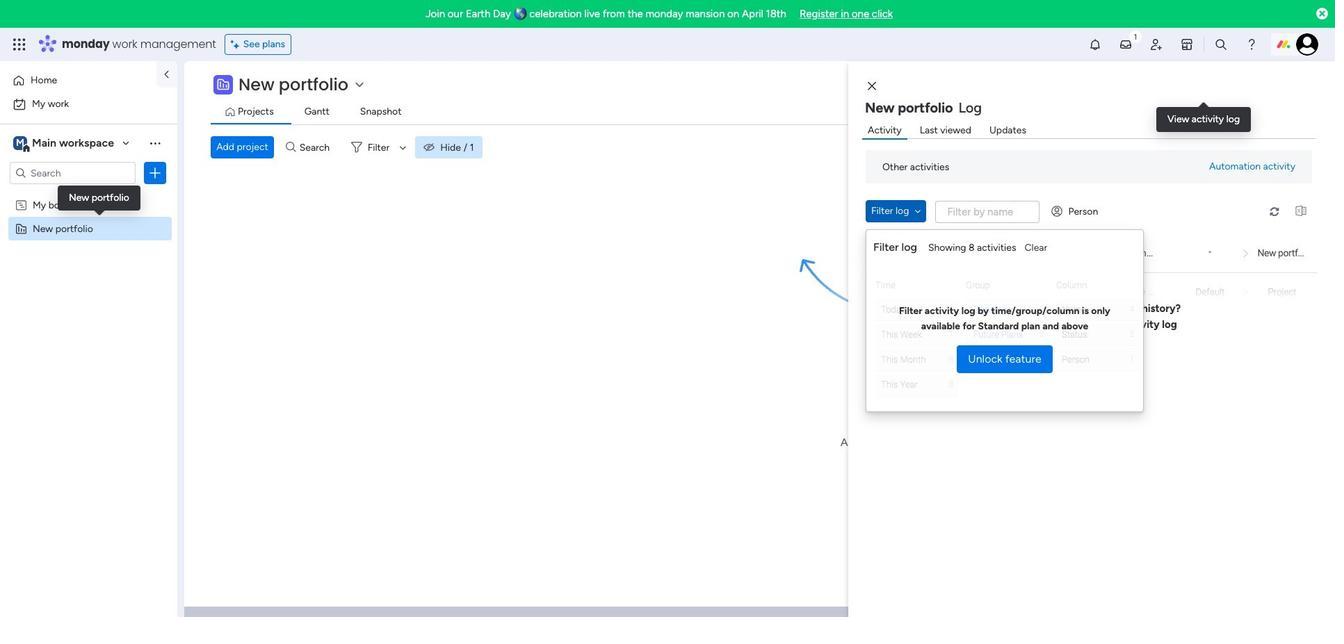 Task type: vqa. For each thing, say whether or not it's contained in the screenshot.
Close icon at right top
yes



Task type: locate. For each thing, give the bounding box(es) containing it.
tab list
[[211, 102, 1335, 124]]

option
[[8, 70, 148, 92], [8, 93, 169, 115], [0, 192, 177, 195]]

1 horizontal spatial list box
[[866, 234, 1318, 312]]

1 vertical spatial option
[[8, 93, 169, 115]]

Search field
[[296, 138, 338, 157]]

2 vertical spatial option
[[0, 192, 177, 195]]

list box
[[0, 190, 177, 428], [866, 234, 1318, 312]]

0 horizontal spatial list box
[[0, 190, 177, 428]]

refresh image
[[1263, 206, 1286, 217]]

update feed image
[[1119, 38, 1133, 51]]

0 vertical spatial option
[[8, 70, 148, 92]]

export to excel image
[[1290, 206, 1312, 217]]

Filter by name field
[[936, 201, 1040, 223]]

monday marketplace image
[[1180, 38, 1194, 51]]

see plans image
[[231, 37, 243, 52]]



Task type: describe. For each thing, give the bounding box(es) containing it.
select product image
[[13, 38, 26, 51]]

angle down image
[[915, 207, 921, 216]]

options image
[[148, 166, 162, 180]]

v2 search image
[[286, 140, 296, 155]]

jacob simon image
[[1296, 33, 1318, 56]]

Search in workspace field
[[29, 165, 116, 181]]

close image
[[868, 81, 876, 91]]

workspace image
[[13, 136, 27, 151]]

search everything image
[[1214, 38, 1228, 51]]

no results image
[[800, 228, 1113, 383]]

help image
[[1245, 38, 1259, 51]]

workspace options image
[[148, 136, 162, 150]]

1 image
[[1129, 29, 1142, 44]]

v2 edit image
[[1085, 285, 1095, 300]]

notifications image
[[1088, 38, 1102, 51]]

invite members image
[[1149, 38, 1163, 51]]

arrow down image
[[394, 139, 411, 156]]

workspace selection element
[[13, 135, 116, 153]]



